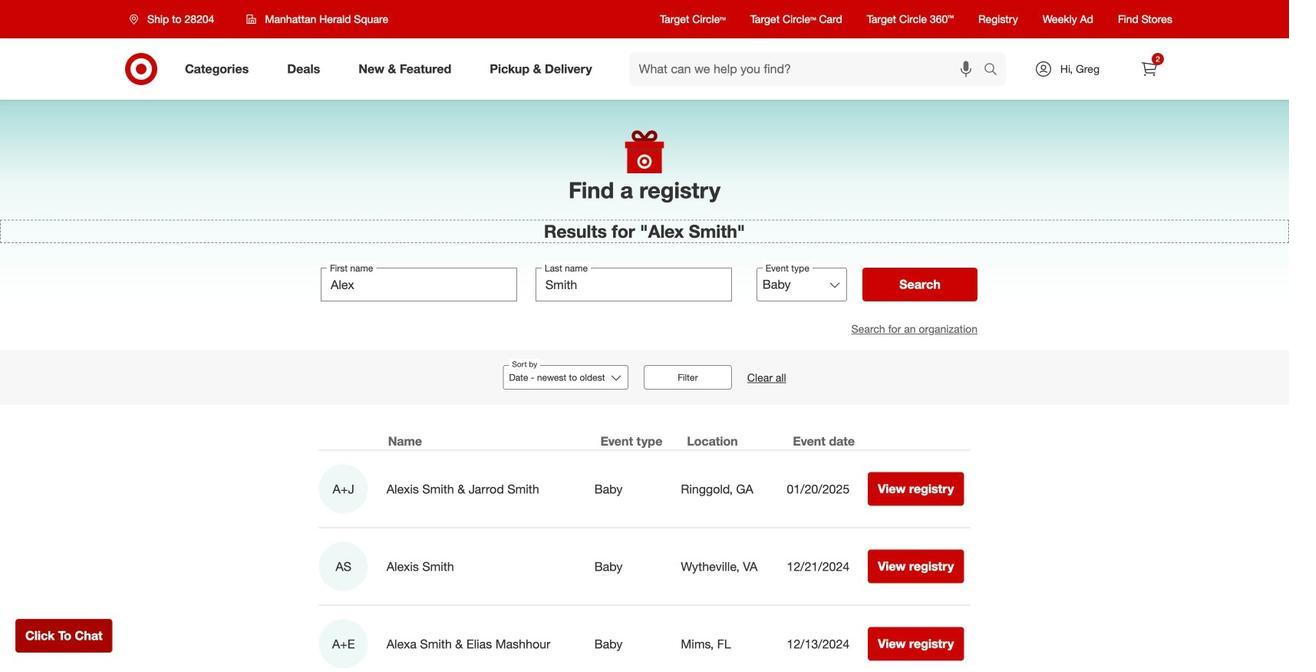 Task type: locate. For each thing, give the bounding box(es) containing it.
What can we help you find? suggestions appear below search field
[[630, 52, 987, 86]]

None text field
[[321, 268, 517, 302], [535, 268, 732, 302], [321, 268, 517, 302], [535, 268, 732, 302]]



Task type: vqa. For each thing, say whether or not it's contained in the screenshot.
WHAT CAN WE HELP YOU FIND? SUGGESTIONS APPEAR BELOW search box on the top
yes



